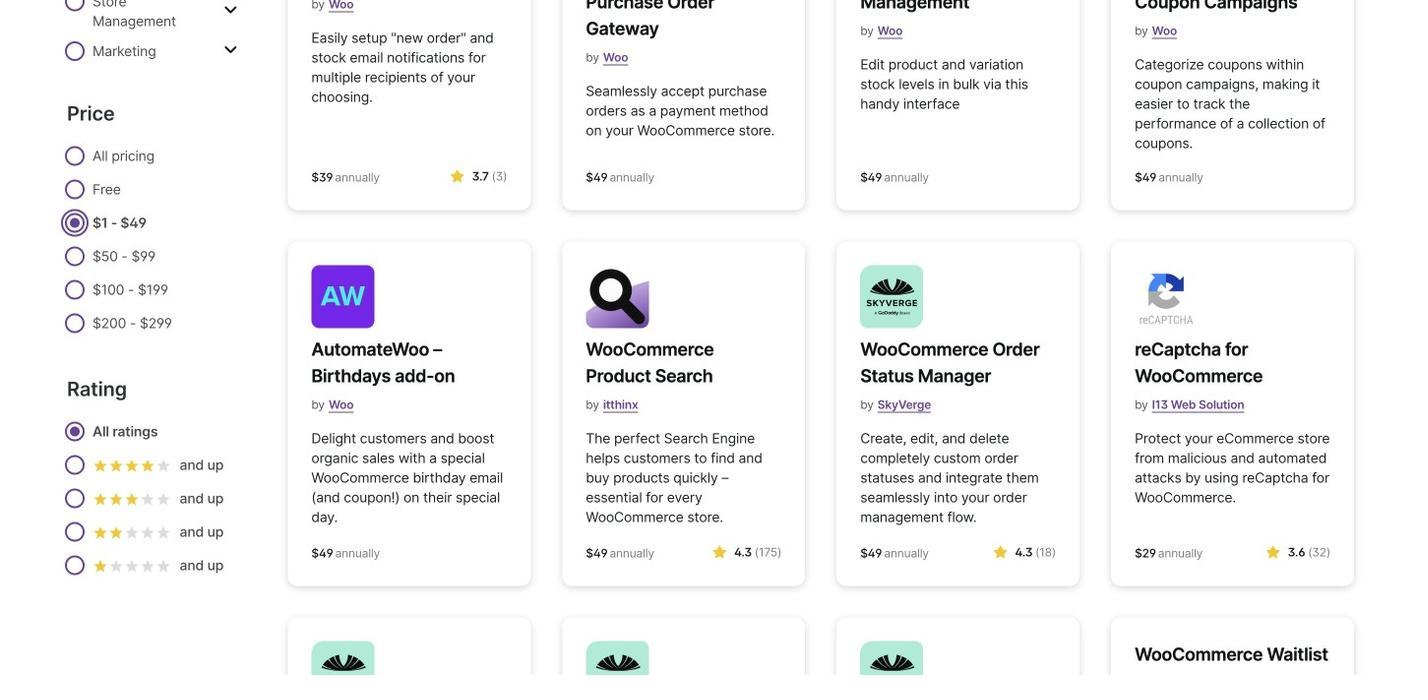 Task type: describe. For each thing, give the bounding box(es) containing it.
show subcategories image
[[224, 2, 237, 18]]



Task type: locate. For each thing, give the bounding box(es) containing it.
show subcategories image
[[224, 42, 237, 58]]



Task type: vqa. For each thing, say whether or not it's contained in the screenshot.
Show subcategories icon
yes



